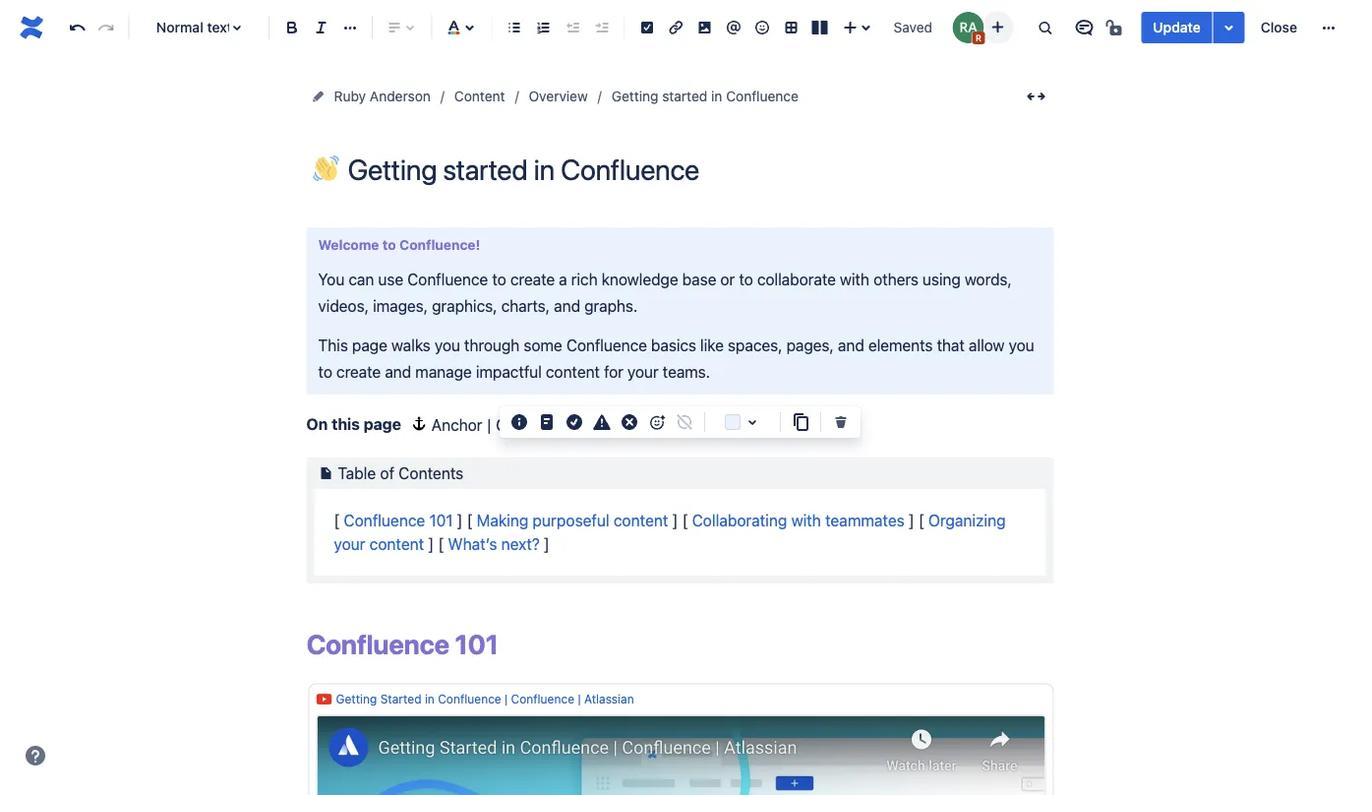 Task type: locate. For each thing, give the bounding box(es) containing it.
to down this
[[318, 363, 332, 381]]

for
[[604, 363, 624, 381]]

[ left what's
[[438, 535, 444, 554]]

confluence 101
[[307, 628, 499, 660]]

next?
[[502, 535, 540, 554]]

others
[[874, 270, 919, 289]]

base
[[683, 270, 717, 289]]

or
[[721, 270, 735, 289]]

saved
[[894, 19, 933, 35]]

through
[[464, 336, 520, 354]]

page inside this page walks you through some confluence basics like spaces, pages, and elements that allow you to create and manage impactful content for your teams.
[[352, 336, 388, 354]]

started
[[663, 88, 708, 104]]

1 horizontal spatial getting
[[612, 88, 659, 104]]

in
[[712, 88, 723, 104], [425, 692, 435, 706]]

] up what's
[[457, 511, 463, 530]]

and
[[554, 297, 581, 316], [838, 336, 865, 354], [385, 363, 411, 381]]

text
[[207, 19, 232, 35]]

to inside this page walks you through some confluence basics like spaces, pages, and elements that allow you to create and manage impactful content for your teams.
[[318, 363, 332, 381]]

organizing your content
[[334, 511, 1010, 554]]

confluence!
[[400, 237, 481, 253]]

0 vertical spatial your
[[628, 363, 659, 381]]

to
[[383, 237, 396, 253], [492, 270, 507, 289], [739, 270, 753, 289], [318, 363, 332, 381]]

0 vertical spatial and
[[554, 297, 581, 316]]

this page walks you through some confluence basics like spaces, pages, and elements that allow you to create and manage impactful content for your teams.
[[318, 336, 1039, 381]]

charts,
[[501, 297, 550, 316]]

0 horizontal spatial |
[[488, 415, 491, 434]]

teams.
[[663, 363, 711, 381]]

link image
[[664, 16, 688, 39]]

confluence down of
[[344, 511, 425, 530]]

101 up "getting started in confluence | confluence | atlassian" link
[[455, 628, 499, 660]]

atlassian
[[584, 692, 634, 706]]

error image
[[618, 410, 642, 434]]

organizing
[[929, 511, 1006, 530]]

you
[[435, 336, 460, 354], [1009, 336, 1035, 354]]

confluence up for
[[567, 336, 647, 354]]

confluence inside you can use confluence to create a rich knowledge base or to collaborate with others using words, videos, images, graphics, charts, and graphs.
[[408, 270, 488, 289]]

0 vertical spatial create
[[511, 270, 555, 289]]

started
[[381, 692, 422, 706]]

[
[[334, 511, 340, 530], [467, 511, 473, 530], [683, 511, 688, 530], [919, 511, 925, 530], [438, 535, 444, 554]]

your right for
[[628, 363, 659, 381]]

1 vertical spatial and
[[838, 336, 865, 354]]

confluence right the started
[[438, 692, 502, 706]]

ruby anderson link
[[334, 85, 431, 108]]

2 horizontal spatial |
[[578, 692, 581, 706]]

table of contents image
[[314, 461, 338, 485]]

getting left started
[[612, 88, 659, 104]]

[ up what's
[[467, 511, 473, 530]]

1 you from the left
[[435, 336, 460, 354]]

0 vertical spatial with
[[840, 270, 870, 289]]

elements
[[869, 336, 933, 354]]

2 vertical spatial content
[[370, 535, 424, 554]]

collaborating with teammates link
[[692, 511, 905, 530]]

that
[[937, 336, 965, 354]]

rich
[[572, 270, 598, 289]]

[ left collaborating at the right bottom
[[683, 511, 688, 530]]

content
[[546, 363, 600, 381], [614, 511, 669, 530], [370, 535, 424, 554]]

with
[[840, 270, 870, 289], [792, 511, 822, 530]]

with inside you can use confluence to create a rich knowledge base or to collaborate with others using words, videos, images, graphics, charts, and graphs.
[[840, 270, 870, 289]]

walks
[[392, 336, 431, 354]]

move this page image
[[310, 89, 326, 104]]

knowledge
[[602, 270, 679, 289]]

anchor
[[432, 415, 483, 434]]

0 horizontal spatial 101
[[430, 511, 453, 530]]

update button
[[1142, 12, 1213, 43]]

of
[[380, 464, 395, 483]]

to up use
[[383, 237, 396, 253]]

0 horizontal spatial in
[[425, 692, 435, 706]]

101
[[430, 511, 453, 530], [455, 628, 499, 660]]

content link
[[455, 85, 505, 108]]

0 vertical spatial in
[[712, 88, 723, 104]]

0 horizontal spatial your
[[334, 535, 366, 554]]

bullet list ⌘⇧8 image
[[503, 16, 526, 39]]

0 vertical spatial content
[[546, 363, 600, 381]]

page
[[352, 336, 388, 354], [364, 415, 401, 434], [556, 415, 591, 434]]

content
[[455, 88, 505, 104]]

copy image
[[789, 410, 813, 434]]

confluence up the started
[[307, 628, 450, 660]]

basics
[[651, 336, 697, 354]]

1 vertical spatial getting
[[336, 692, 377, 706]]

your down 'confluence 101' link
[[334, 535, 366, 554]]

make page full-width image
[[1025, 85, 1049, 108]]

getting
[[612, 88, 659, 104], [336, 692, 377, 706]]

0 vertical spatial getting
[[612, 88, 659, 104]]

no restrictions image
[[1104, 16, 1128, 39]]

close
[[1261, 19, 1298, 35]]

in right started
[[712, 88, 723, 104]]

:wave: image
[[313, 155, 339, 181]]

confluence up graphics,
[[408, 270, 488, 289]]

1 horizontal spatial you
[[1009, 336, 1035, 354]]

in inside 'getting started in confluence' link
[[712, 88, 723, 104]]

0 horizontal spatial and
[[385, 363, 411, 381]]

101 up what's
[[430, 511, 453, 530]]

]
[[457, 511, 463, 530], [673, 511, 678, 530], [909, 511, 915, 530], [428, 535, 434, 554], [544, 535, 550, 554]]

1 horizontal spatial your
[[628, 363, 659, 381]]

1 horizontal spatial |
[[505, 692, 508, 706]]

you right 'allow'
[[1009, 336, 1035, 354]]

with left teammates
[[792, 511, 822, 530]]

this
[[332, 415, 360, 434]]

allow
[[969, 336, 1005, 354]]

create
[[511, 270, 555, 289], [337, 363, 381, 381]]

manage
[[416, 363, 472, 381]]

1 horizontal spatial content
[[546, 363, 600, 381]]

graphs.
[[585, 297, 638, 316]]

confluence down emoji icon
[[726, 88, 799, 104]]

2 you from the left
[[1009, 336, 1035, 354]]

2 horizontal spatial content
[[614, 511, 669, 530]]

and right pages,
[[838, 336, 865, 354]]

more image
[[1318, 16, 1341, 39]]

this
[[318, 336, 348, 354]]

graphics,
[[432, 297, 497, 316]]

layouts image
[[809, 16, 832, 39]]

0 horizontal spatial you
[[435, 336, 460, 354]]

1 horizontal spatial in
[[712, 88, 723, 104]]

1 horizontal spatial and
[[554, 297, 581, 316]]

background color image
[[741, 410, 765, 434]]

1 vertical spatial in
[[425, 692, 435, 706]]

getting left the started
[[336, 692, 377, 706]]

1 horizontal spatial 101
[[455, 628, 499, 660]]

with left others on the top
[[840, 270, 870, 289]]

making purposeful content link
[[477, 511, 669, 530]]

|
[[488, 415, 491, 434], [505, 692, 508, 706], [578, 692, 581, 706]]

on
[[307, 415, 328, 434]]

like
[[701, 336, 724, 354]]

create up charts,
[[511, 270, 555, 289]]

note image
[[535, 410, 559, 434]]

in inside main content area, start typing to enter text. text box
[[425, 692, 435, 706]]

0 horizontal spatial getting
[[336, 692, 377, 706]]

1 vertical spatial your
[[334, 535, 366, 554]]

confluence
[[726, 88, 799, 104], [408, 270, 488, 289], [567, 336, 647, 354], [344, 511, 425, 530], [307, 628, 450, 660], [438, 692, 502, 706], [511, 692, 575, 706]]

Give this page a title text field
[[348, 154, 1054, 186]]

and inside you can use confluence to create a rich knowledge base or to collaborate with others using words, videos, images, graphics, charts, and graphs.
[[554, 297, 581, 316]]

1 horizontal spatial create
[[511, 270, 555, 289]]

remove image
[[830, 410, 853, 434]]

help image
[[24, 744, 47, 768]]

] [ what's next? ]
[[424, 535, 550, 554]]

1 vertical spatial with
[[792, 511, 822, 530]]

0 horizontal spatial create
[[337, 363, 381, 381]]

confluence inside this page walks you through some confluence basics like spaces, pages, and elements that allow you to create and manage impactful content for your teams.
[[567, 336, 647, 354]]

comment icon image
[[1073, 16, 1097, 39]]

action item image
[[636, 16, 659, 39]]

ruby anderson
[[334, 88, 431, 104]]

getting started in confluence
[[612, 88, 799, 104]]

1 vertical spatial create
[[337, 363, 381, 381]]

collaborate
[[758, 270, 836, 289]]

and down walks on the top of the page
[[385, 363, 411, 381]]

redo ⌘⇧z image
[[94, 16, 118, 39]]

warning image
[[590, 410, 614, 434]]

0 horizontal spatial content
[[370, 535, 424, 554]]

in right the started
[[425, 692, 435, 706]]

welcome to confluence!
[[318, 237, 481, 253]]

getting inside main content area, start typing to enter text. text box
[[336, 692, 377, 706]]

1 horizontal spatial with
[[840, 270, 870, 289]]

your
[[628, 363, 659, 381], [334, 535, 366, 554]]

and down a
[[554, 297, 581, 316]]

Main content area, start typing to enter text. text field
[[288, 227, 1073, 795]]

organizing your content link
[[334, 511, 1010, 554]]

create down this
[[337, 363, 381, 381]]

you up 'manage'
[[435, 336, 460, 354]]



Task type: describe. For each thing, give the bounding box(es) containing it.
your inside this page walks you through some confluence basics like spaces, pages, and elements that allow you to create and manage impactful content for your teams.
[[628, 363, 659, 381]]

] right next?
[[544, 535, 550, 554]]

impactful
[[476, 363, 542, 381]]

using
[[923, 270, 961, 289]]

1 vertical spatial content
[[614, 511, 669, 530]]

create inside you can use confluence to create a rich knowledge base or to collaborate with others using words, videos, images, graphics, charts, and graphs.
[[511, 270, 555, 289]]

anderson
[[370, 88, 431, 104]]

mention image
[[722, 16, 746, 39]]

confluence left atlassian
[[511, 692, 575, 706]]

on-
[[496, 415, 523, 434]]

:wave: image
[[313, 155, 339, 181]]

ruby
[[334, 88, 366, 104]]

your inside organizing your content
[[334, 535, 366, 554]]

more formatting image
[[338, 16, 362, 39]]

collaborating
[[692, 511, 788, 530]]

use
[[378, 270, 404, 289]]

to right or
[[739, 270, 753, 289]]

[ left organizing
[[919, 511, 925, 530]]

getting started in confluence | confluence | atlassian link
[[336, 692, 634, 706]]

normal
[[156, 19, 204, 35]]

you
[[318, 270, 345, 289]]

pages,
[[787, 336, 834, 354]]

what's next? link
[[448, 535, 540, 554]]

in for started
[[425, 692, 435, 706]]

content inside this page walks you through some confluence basics like spaces, pages, and elements that allow you to create and manage impactful content for your teams.
[[546, 363, 600, 381]]

find and replace image
[[1034, 16, 1057, 39]]

confluence image
[[16, 12, 47, 43]]

table of contents
[[338, 464, 464, 483]]

[ confluence 101 ] [ making purposeful content ] [ collaborating with teammates ] [
[[334, 511, 929, 530]]

getting for getting started in confluence | confluence | atlassian
[[336, 692, 377, 706]]

confluence image
[[16, 12, 47, 43]]

on this page
[[307, 415, 401, 434]]

overview link
[[529, 85, 588, 108]]

bold ⌘b image
[[280, 16, 304, 39]]

some
[[524, 336, 563, 354]]

a
[[559, 270, 567, 289]]

welcome
[[318, 237, 379, 253]]

contents
[[399, 464, 464, 483]]

info image
[[508, 410, 531, 434]]

getting started in confluence | confluence | atlassian
[[336, 692, 634, 706]]

words,
[[965, 270, 1012, 289]]

0 horizontal spatial with
[[792, 511, 822, 530]]

to up charts,
[[492, 270, 507, 289]]

2 horizontal spatial and
[[838, 336, 865, 354]]

outdent ⇧tab image
[[561, 16, 585, 39]]

spaces,
[[728, 336, 783, 354]]

can
[[349, 270, 374, 289]]

confluence 101 link
[[344, 511, 453, 530]]

this-
[[523, 415, 556, 434]]

content inside organizing your content
[[370, 535, 424, 554]]

getting for getting started in confluence
[[612, 88, 659, 104]]

table
[[338, 464, 376, 483]]

add image, video, or file image
[[693, 16, 717, 39]]

in for started
[[712, 88, 723, 104]]

you can use confluence to create a rich knowledge base or to collaborate with others using words, videos, images, graphics, charts, and graphs.
[[318, 270, 1016, 316]]

indent tab image
[[590, 16, 614, 39]]

] down 'confluence 101' link
[[428, 535, 434, 554]]

videos,
[[318, 297, 369, 316]]

numbered list ⌘⇧7 image
[[532, 16, 555, 39]]

editor add emoji image
[[646, 410, 669, 434]]

getting started in confluence link
[[612, 85, 799, 108]]

create inside this page walks you through some confluence basics like spaces, pages, and elements that allow you to create and manage impactful content for your teams.
[[337, 363, 381, 381]]

undo ⌘z image
[[66, 16, 89, 39]]

invite to edit image
[[986, 15, 1010, 39]]

overview
[[529, 88, 588, 104]]

images,
[[373, 297, 428, 316]]

0 vertical spatial 101
[[430, 511, 453, 530]]

] left collaborating at the right bottom
[[673, 511, 678, 530]]

normal text
[[156, 19, 232, 35]]

close button
[[1249, 12, 1310, 43]]

] right teammates
[[909, 511, 915, 530]]

table image
[[780, 16, 803, 39]]

success image
[[563, 410, 587, 434]]

italic ⌘i image
[[310, 16, 333, 39]]

1 vertical spatial 101
[[455, 628, 499, 660]]

normal text button
[[137, 6, 261, 49]]

ruby anderson image
[[953, 12, 984, 43]]

emoji image
[[751, 16, 775, 39]]

anchor | on-this-page
[[432, 415, 591, 434]]

making
[[477, 511, 529, 530]]

teammates
[[826, 511, 905, 530]]

update
[[1154, 19, 1201, 35]]

anchor image
[[408, 412, 432, 436]]

adjust update settings image
[[1218, 16, 1242, 39]]

what's
[[448, 535, 497, 554]]

[ down 'table of contents' icon
[[334, 511, 340, 530]]

purposeful
[[533, 511, 610, 530]]

2 vertical spatial and
[[385, 363, 411, 381]]



Task type: vqa. For each thing, say whether or not it's contained in the screenshot.
the bottom whiteboard
no



